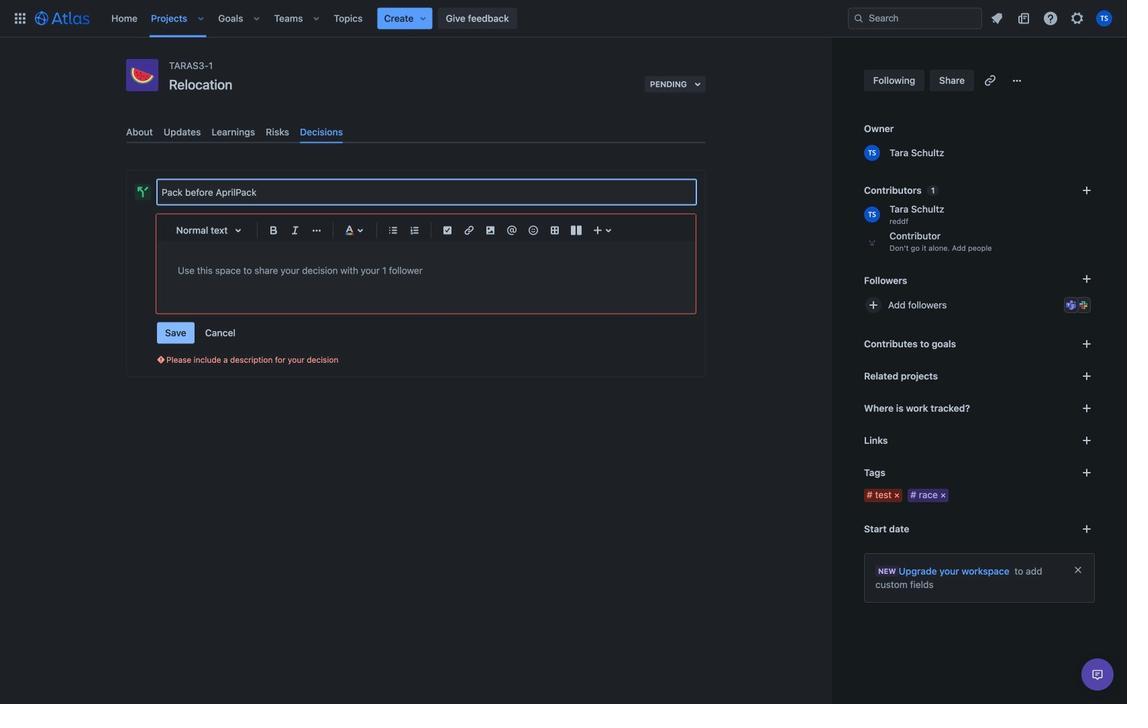 Task type: vqa. For each thing, say whether or not it's contained in the screenshot.
4th townsquare icon from the top of the page
no



Task type: locate. For each thing, give the bounding box(es) containing it.
more formatting image
[[309, 223, 325, 239]]

Main content area, start typing to enter text. text field
[[178, 263, 675, 279]]

decision icon image
[[138, 187, 148, 198]]

emoji : image
[[526, 223, 542, 239]]

None search field
[[849, 8, 983, 29]]

msteams logo showing  channels are connected to this project image
[[1067, 300, 1077, 311]]

notifications image
[[989, 10, 1006, 27]]

table ⇧⌥t image
[[547, 223, 563, 239]]

error image
[[156, 355, 166, 366]]

text formatting group
[[263, 220, 328, 241]]

bold ⌘b image
[[266, 223, 282, 239]]

add link image
[[1079, 433, 1096, 449]]

switch to... image
[[12, 10, 28, 27]]

numbered list ⌘⇧7 image
[[407, 223, 423, 239]]

banner
[[0, 0, 1128, 38]]

link ⌘k image
[[461, 223, 477, 239]]

italic ⌘i image
[[287, 223, 303, 239]]

tab list
[[121, 121, 712, 143]]

What's the summary of your decision? text field
[[158, 180, 696, 205]]

group
[[157, 323, 244, 344]]

settings image
[[1070, 10, 1086, 27]]

help image
[[1043, 10, 1059, 27]]

action item [] image
[[440, 223, 456, 239]]

add tag image
[[1079, 465, 1096, 481]]

list formating group
[[383, 220, 426, 241]]

add team or contributors image
[[1079, 183, 1096, 199]]

account image
[[1097, 10, 1113, 27]]

add work tracking links image
[[1079, 401, 1096, 417]]

set start date image
[[1079, 522, 1096, 538]]



Task type: describe. For each thing, give the bounding box(es) containing it.
mention @ image
[[504, 223, 520, 239]]

add a follower image
[[1079, 271, 1096, 287]]

search image
[[854, 13, 865, 24]]

Search field
[[849, 8, 983, 29]]

close tag image
[[938, 491, 949, 501]]

close tag image
[[892, 491, 903, 501]]

add follower image
[[866, 297, 882, 313]]

add related project image
[[1079, 369, 1096, 385]]

close banner image
[[1073, 565, 1084, 576]]

slack logo showing nan channels are connected to this project image
[[1079, 300, 1090, 311]]

bullet list ⌘⇧8 image
[[385, 223, 401, 239]]

top element
[[8, 0, 849, 37]]

add image, video, or file image
[[483, 223, 499, 239]]

open intercom messenger image
[[1090, 667, 1106, 683]]

layouts image
[[569, 223, 585, 239]]

add goals image
[[1079, 336, 1096, 352]]



